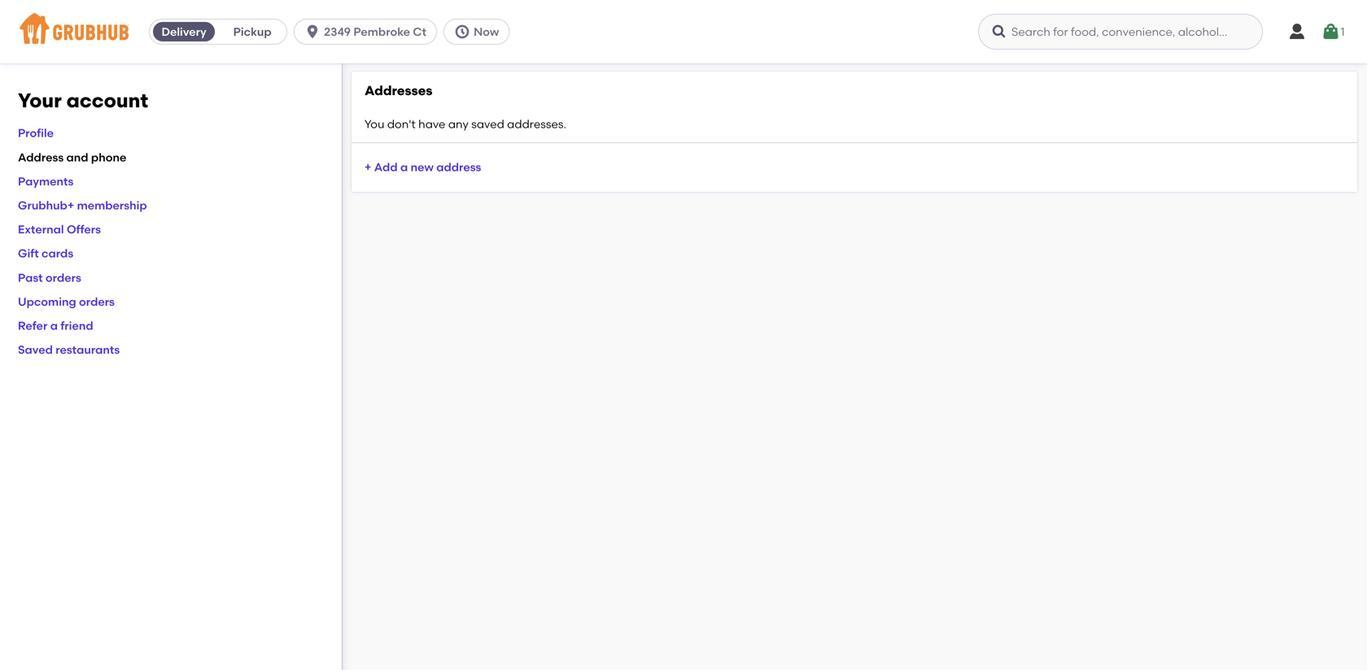 Task type: locate. For each thing, give the bounding box(es) containing it.
a left new
[[400, 160, 408, 174]]

addresses.
[[507, 117, 566, 131]]

ct
[[413, 25, 426, 39]]

saved restaurants
[[18, 343, 120, 357]]

svg image for now
[[454, 24, 470, 40]]

upcoming orders
[[18, 295, 115, 309]]

svg image inside now button
[[454, 24, 470, 40]]

have
[[418, 117, 446, 131]]

upcoming orders link
[[18, 295, 115, 309]]

svg image
[[1321, 22, 1341, 42], [304, 24, 321, 40], [454, 24, 470, 40], [991, 24, 1007, 40]]

saved restaurants link
[[18, 343, 120, 357]]

profile
[[18, 126, 54, 140]]

grubhub+ membership
[[18, 199, 147, 212]]

0 vertical spatial orders
[[46, 271, 81, 285]]

1 vertical spatial orders
[[79, 295, 115, 309]]

svg image for 1
[[1321, 22, 1341, 42]]

0 vertical spatial a
[[400, 160, 408, 174]]

a
[[400, 160, 408, 174], [50, 319, 58, 333]]

address
[[436, 160, 481, 174]]

+ add a new address
[[365, 160, 481, 174]]

1 button
[[1321, 17, 1345, 46]]

gift cards link
[[18, 247, 73, 261]]

new
[[411, 160, 434, 174]]

1
[[1341, 25, 1345, 39]]

+ add a new address button
[[365, 153, 481, 182]]

pickup
[[233, 25, 271, 39]]

saved
[[18, 343, 53, 357]]

profile link
[[18, 126, 54, 140]]

your
[[18, 89, 62, 112]]

payments link
[[18, 174, 73, 188]]

0 horizontal spatial a
[[50, 319, 58, 333]]

1 horizontal spatial a
[[400, 160, 408, 174]]

orders for upcoming orders
[[79, 295, 115, 309]]

your account
[[18, 89, 148, 112]]

grubhub+ membership link
[[18, 199, 147, 212]]

svg image inside 2349 pembroke ct button
[[304, 24, 321, 40]]

svg image inside '1' button
[[1321, 22, 1341, 42]]

orders
[[46, 271, 81, 285], [79, 295, 115, 309]]

past orders link
[[18, 271, 81, 285]]

delivery button
[[150, 19, 218, 45]]

a inside + add a new address button
[[400, 160, 408, 174]]

a right refer
[[50, 319, 58, 333]]

address and phone
[[18, 150, 126, 164]]

grubhub+
[[18, 199, 74, 212]]

refer
[[18, 319, 47, 333]]

2349 pembroke ct button
[[294, 19, 444, 45]]

upcoming
[[18, 295, 76, 309]]

+
[[365, 160, 371, 174]]

past
[[18, 271, 43, 285]]

orders up upcoming orders
[[46, 271, 81, 285]]

address
[[18, 150, 64, 164]]

orders up the friend
[[79, 295, 115, 309]]



Task type: vqa. For each thing, say whether or not it's contained in the screenshot.
Best at left top
no



Task type: describe. For each thing, give the bounding box(es) containing it.
address and phone link
[[18, 150, 126, 164]]

offers
[[67, 223, 101, 236]]

addresses
[[365, 83, 432, 98]]

refer a friend
[[18, 319, 93, 333]]

Search for food, convenience, alcohol... search field
[[978, 14, 1263, 50]]

restaurants
[[56, 343, 120, 357]]

gift
[[18, 247, 39, 261]]

don't
[[387, 117, 416, 131]]

payments
[[18, 174, 73, 188]]

pembroke
[[353, 25, 410, 39]]

past orders
[[18, 271, 81, 285]]

2349 pembroke ct
[[324, 25, 426, 39]]

you
[[365, 117, 384, 131]]

1 vertical spatial a
[[50, 319, 58, 333]]

external offers
[[18, 223, 101, 236]]

refer a friend link
[[18, 319, 93, 333]]

cards
[[42, 247, 73, 261]]

external
[[18, 223, 64, 236]]

delivery
[[162, 25, 206, 39]]

main navigation navigation
[[0, 0, 1367, 63]]

external offers link
[[18, 223, 101, 236]]

membership
[[77, 199, 147, 212]]

now
[[474, 25, 499, 39]]

now button
[[444, 19, 516, 45]]

and
[[66, 150, 88, 164]]

svg image
[[1287, 22, 1307, 42]]

account
[[66, 89, 148, 112]]

orders for past orders
[[46, 271, 81, 285]]

saved
[[471, 117, 504, 131]]

friend
[[60, 319, 93, 333]]

you don't have any saved addresses.
[[365, 117, 566, 131]]

phone
[[91, 150, 126, 164]]

any
[[448, 117, 469, 131]]

add
[[374, 160, 398, 174]]

2349
[[324, 25, 351, 39]]

svg image for 2349 pembroke ct
[[304, 24, 321, 40]]

gift cards
[[18, 247, 73, 261]]

pickup button
[[218, 19, 287, 45]]



